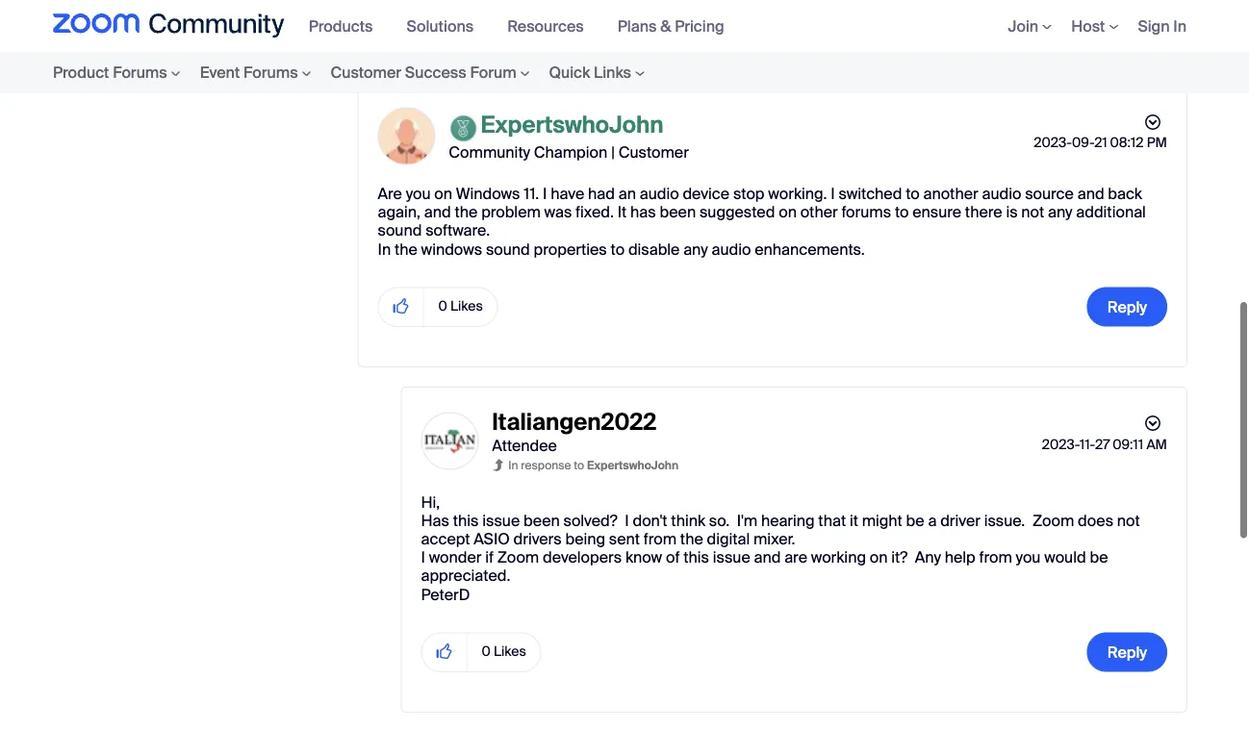 Task type: locate. For each thing, give the bounding box(es) containing it.
0 vertical spatial customer
[[331, 63, 402, 83]]

0 likes down appreciated. in the left of the page
[[482, 643, 526, 661]]

the right of at the bottom
[[681, 529, 704, 550]]

1 horizontal spatial topic
[[1132, 38, 1164, 55]]

1 horizontal spatial in
[[509, 458, 519, 473]]

any
[[1049, 202, 1073, 222], [684, 239, 708, 259]]

and left are
[[755, 548, 781, 568]]

1 horizontal spatial the
[[455, 202, 478, 222]]

audio right an
[[640, 184, 679, 204]]

developers
[[543, 548, 622, 568]]

reply
[[1108, 297, 1148, 317], [1108, 643, 1148, 663]]

not
[[1022, 202, 1045, 222], [1118, 511, 1141, 531]]

driver
[[941, 511, 981, 531]]

is
[[1007, 202, 1018, 222]]

topic for previous topic
[[1046, 38, 1077, 55]]

0 horizontal spatial audio
[[640, 184, 679, 204]]

forums inside event forums link
[[244, 63, 298, 83]]

you left would at the right of page
[[1017, 548, 1041, 568]]

customer right |
[[619, 142, 689, 162]]

be left a
[[907, 511, 925, 531]]

expertswhojohn up don't
[[587, 458, 679, 473]]

0 vertical spatial you
[[406, 184, 431, 204]]

in
[[1174, 16, 1187, 36], [378, 239, 391, 259], [509, 458, 519, 473]]

2 vertical spatial in
[[509, 458, 519, 473]]

09-
[[1073, 134, 1095, 152]]

customer
[[331, 63, 402, 83], [619, 142, 689, 162]]

topic down host
[[1046, 38, 1077, 55]]

to left ensure
[[895, 202, 909, 222]]

issue up if
[[483, 511, 520, 531]]

if
[[486, 548, 494, 568]]

topic down sign
[[1132, 38, 1164, 55]]

champion
[[534, 142, 608, 162]]

1 horizontal spatial this
[[684, 548, 710, 568]]

windows
[[456, 184, 520, 204]]

0 down windows
[[439, 298, 448, 315]]

in down again,
[[378, 239, 391, 259]]

join link
[[1009, 16, 1053, 36]]

0 vertical spatial this
[[453, 511, 479, 531]]

likes for attendee
[[494, 643, 526, 661]]

forums right event
[[244, 63, 298, 83]]

2
[[358, 32, 371, 62]]

0 vertical spatial be
[[907, 511, 925, 531]]

audio down suggested
[[712, 239, 752, 259]]

issue
[[483, 511, 520, 531], [713, 548, 751, 568]]

0 horizontal spatial from
[[644, 529, 677, 550]]

‎2023- for attendee
[[1043, 436, 1080, 453]]

0 vertical spatial not
[[1022, 202, 1045, 222]]

not right is
[[1022, 202, 1045, 222]]

zoom right if
[[498, 548, 540, 568]]

1 horizontal spatial zoom
[[1033, 511, 1075, 531]]

expertswhojohn inside italiangen2022 attendee in response to expertswhojohn
[[587, 458, 679, 473]]

ensure
[[913, 202, 962, 222]]

from right the sent
[[644, 529, 677, 550]]

0 likes for attendee
[[482, 643, 526, 661]]

forums for event forums
[[244, 63, 298, 83]]

2 horizontal spatial on
[[870, 548, 888, 568]]

know
[[626, 548, 663, 568]]

sound down are on the left of page
[[378, 221, 422, 241]]

2 reply link from the top
[[1088, 633, 1168, 673]]

likes down windows
[[451, 298, 483, 315]]

0 horizontal spatial not
[[1022, 202, 1045, 222]]

to right "response"
[[574, 458, 585, 473]]

0 likes down windows
[[439, 298, 483, 315]]

would
[[1045, 548, 1087, 568]]

the up windows
[[455, 202, 478, 222]]

1 horizontal spatial likes
[[494, 643, 526, 661]]

expertswhojohn up champion
[[481, 110, 664, 140]]

&
[[661, 16, 672, 36]]

likes down appreciated. in the left of the page
[[494, 643, 526, 661]]

1 vertical spatial be
[[1090, 548, 1109, 568]]

other
[[801, 202, 838, 222]]

1 horizontal spatial 0
[[482, 643, 491, 661]]

success
[[405, 63, 467, 83]]

has
[[421, 511, 450, 531]]

menu bar containing join
[[980, 0, 1197, 52]]

the
[[455, 202, 478, 222], [395, 239, 418, 259], [681, 529, 704, 550]]

help
[[945, 548, 976, 568]]

2 horizontal spatial the
[[681, 529, 704, 550]]

i
[[543, 184, 547, 204], [831, 184, 836, 204], [625, 511, 630, 531], [421, 548, 426, 568]]

this right has
[[453, 511, 479, 531]]

0 likes for community champion | customer
[[439, 298, 483, 315]]

2 reply from the top
[[1108, 643, 1148, 663]]

0 horizontal spatial topic
[[1046, 38, 1077, 55]]

not right does
[[1118, 511, 1141, 531]]

0 vertical spatial issue
[[483, 511, 520, 531]]

1 vertical spatial been
[[524, 511, 560, 531]]

reply link for attendee
[[1088, 633, 1168, 673]]

0 horizontal spatial 0
[[439, 298, 448, 315]]

italiangen2022 image
[[421, 413, 479, 471]]

1 vertical spatial expertswhojohn
[[587, 458, 679, 473]]

and left back
[[1078, 184, 1105, 204]]

0 vertical spatial in
[[1174, 16, 1187, 36]]

links
[[594, 63, 632, 83]]

on down might
[[870, 548, 888, 568]]

peterd
[[421, 585, 470, 605]]

issue down i'm
[[713, 548, 751, 568]]

attendee
[[492, 436, 557, 456]]

forums
[[113, 63, 167, 83], [244, 63, 298, 83]]

you
[[406, 184, 431, 204], [1017, 548, 1041, 568]]

0 for attendee
[[482, 643, 491, 661]]

topic
[[1046, 38, 1077, 55], [1132, 38, 1164, 55]]

1 horizontal spatial any
[[1049, 202, 1073, 222]]

1 vertical spatial zoom
[[498, 548, 540, 568]]

0 horizontal spatial likes
[[451, 298, 483, 315]]

been right has
[[660, 202, 696, 222]]

27
[[1096, 436, 1111, 453]]

had
[[588, 184, 615, 204]]

1 horizontal spatial audio
[[712, 239, 752, 259]]

1 horizontal spatial and
[[755, 548, 781, 568]]

1 horizontal spatial forums
[[244, 63, 298, 83]]

0 likes
[[439, 298, 483, 315], [482, 643, 526, 661]]

1 horizontal spatial you
[[1017, 548, 1041, 568]]

0 vertical spatial 0 likes
[[439, 298, 483, 315]]

you right are on the left of page
[[406, 184, 431, 204]]

1 forums from the left
[[113, 63, 167, 83]]

1 vertical spatial likes
[[494, 643, 526, 661]]

from right help
[[980, 548, 1013, 568]]

hearing
[[762, 511, 815, 531]]

i'm
[[738, 511, 758, 531]]

was
[[545, 202, 572, 222]]

does
[[1079, 511, 1114, 531]]

1 horizontal spatial not
[[1118, 511, 1141, 531]]

disable
[[629, 239, 680, 259]]

products link
[[309, 16, 388, 36]]

an
[[619, 184, 636, 204]]

the inside hi, has this issue been solved?  i don't think so.  i'm hearing that it might be a driver issue.  zoom does not accept asio drivers being sent from the digital mixer. i wonder if zoom developers know of this issue and are working on it?  any help from you would be appreciated. peterd
[[681, 529, 704, 550]]

‎2023-
[[1035, 134, 1073, 152], [1043, 436, 1080, 453]]

1 vertical spatial in
[[378, 239, 391, 259]]

quick links
[[549, 63, 632, 83]]

1 horizontal spatial on
[[779, 202, 797, 222]]

in right sign
[[1174, 16, 1187, 36]]

host link
[[1072, 16, 1119, 36]]

1 horizontal spatial sound
[[486, 239, 530, 259]]

be right would at the right of page
[[1090, 548, 1109, 568]]

of
[[666, 548, 680, 568]]

1 vertical spatial not
[[1118, 511, 1141, 531]]

being
[[566, 529, 606, 550]]

0 vertical spatial reply
[[1108, 297, 1148, 317]]

2 forums from the left
[[244, 63, 298, 83]]

and right again,
[[424, 202, 451, 222]]

sound down problem
[[486, 239, 530, 259]]

expertswhojohn image
[[378, 108, 436, 165]]

you inside hi, has this issue been solved?  i don't think so.  i'm hearing that it might be a driver issue.  zoom does not accept asio drivers being sent from the digital mixer. i wonder if zoom developers know of this issue and are working on it?  any help from you would be appreciated. peterd
[[1017, 548, 1041, 568]]

1 reply link from the top
[[1088, 287, 1168, 327]]

1 vertical spatial ‎2023-
[[1043, 436, 1080, 453]]

in inside italiangen2022 attendee in response to expertswhojohn
[[509, 458, 519, 473]]

0 horizontal spatial been
[[524, 511, 560, 531]]

on left 'other'
[[779, 202, 797, 222]]

audio left source
[[983, 184, 1022, 204]]

0 horizontal spatial you
[[406, 184, 431, 204]]

1 vertical spatial the
[[395, 239, 418, 259]]

1 vertical spatial reply
[[1108, 643, 1148, 663]]

0 horizontal spatial forums
[[113, 63, 167, 83]]

1 vertical spatial any
[[684, 239, 708, 259]]

zoom up would at the right of page
[[1033, 511, 1075, 531]]

0 horizontal spatial in
[[378, 239, 391, 259]]

product forums link
[[53, 52, 190, 93]]

0 vertical spatial been
[[660, 202, 696, 222]]

1 reply from the top
[[1108, 297, 1148, 317]]

i left don't
[[625, 511, 630, 531]]

0 vertical spatial likes
[[451, 298, 483, 315]]

from
[[644, 529, 677, 550], [980, 548, 1013, 568]]

customer down 2
[[331, 63, 402, 83]]

solutions link
[[407, 16, 488, 36]]

1 vertical spatial 0
[[482, 643, 491, 661]]

forum
[[881, 38, 916, 55]]

topic for next topic
[[1132, 38, 1164, 55]]

it
[[850, 511, 859, 531]]

any right is
[[1049, 202, 1073, 222]]

any right "disable"
[[684, 239, 708, 259]]

are you on windows 11. i have had an audio device stop working. i switched to another audio source and back again, and the problem was fixed. it has been suggested on other forums to ensure there is not any additional sound software. in the windows sound properties to disable any audio enhancements.
[[378, 184, 1147, 259]]

1 horizontal spatial customer
[[619, 142, 689, 162]]

1 vertical spatial you
[[1017, 548, 1041, 568]]

‎2023-11-27 09:11 am
[[1043, 436, 1168, 453]]

0 horizontal spatial the
[[395, 239, 418, 259]]

been inside hi, has this issue been solved?  i don't think so.  i'm hearing that it might be a driver issue.  zoom does not accept asio drivers being sent from the digital mixer. i wonder if zoom developers know of this issue and are working on it?  any help from you would be appreciated. peterd
[[524, 511, 560, 531]]

fixed.
[[576, 202, 614, 222]]

likes
[[451, 298, 483, 315], [494, 643, 526, 661]]

0 horizontal spatial on
[[435, 184, 453, 204]]

1 horizontal spatial been
[[660, 202, 696, 222]]

‎2023- left 21
[[1035, 134, 1073, 152]]

2 topic from the left
[[1132, 38, 1164, 55]]

are
[[785, 548, 808, 568]]

0 vertical spatial 0
[[439, 298, 448, 315]]

am
[[1147, 436, 1168, 453]]

in down 'attendee'
[[509, 458, 519, 473]]

‎2023- left 27
[[1043, 436, 1080, 453]]

08:12
[[1111, 134, 1144, 152]]

hi,
[[421, 492, 440, 513]]

i right 11.
[[543, 184, 547, 204]]

quick
[[549, 63, 591, 83]]

1 vertical spatial reply link
[[1088, 633, 1168, 673]]

been left being
[[524, 511, 560, 531]]

0 down appreciated. in the left of the page
[[482, 643, 491, 661]]

1 topic from the left
[[1046, 38, 1077, 55]]

the down again,
[[395, 239, 418, 259]]

menu bar
[[299, 0, 749, 52], [980, 0, 1197, 52], [14, 52, 693, 93]]

on up software.
[[435, 184, 453, 204]]

this right of at the bottom
[[684, 548, 710, 568]]

0 vertical spatial reply link
[[1088, 287, 1168, 327]]

2 vertical spatial the
[[681, 529, 704, 550]]

forums inside the product forums link
[[113, 63, 167, 83]]

pm
[[1148, 134, 1168, 152]]

been
[[660, 202, 696, 222], [524, 511, 560, 531]]

replies
[[376, 32, 469, 62]]

0 horizontal spatial issue
[[483, 511, 520, 531]]

forums down community.title image
[[113, 63, 167, 83]]

wonder
[[429, 548, 482, 568]]

0 vertical spatial any
[[1049, 202, 1073, 222]]

topic inside 'link'
[[1046, 38, 1077, 55]]

sign in link
[[1139, 16, 1187, 36]]

this
[[453, 511, 479, 531], [684, 548, 710, 568]]

2 horizontal spatial in
[[1174, 16, 1187, 36]]

|
[[611, 142, 615, 162]]

to inside italiangen2022 attendee in response to expertswhojohn
[[574, 458, 585, 473]]

0 vertical spatial ‎2023-
[[1035, 134, 1073, 152]]

in inside are you on windows 11. i have had an audio device stop working. i switched to another audio source and back again, and the problem was fixed. it has been suggested on other forums to ensure there is not any additional sound software. in the windows sound properties to disable any audio enhancements.
[[378, 239, 391, 259]]

21
[[1095, 134, 1108, 152]]

software.
[[426, 221, 490, 241]]

0 horizontal spatial this
[[453, 511, 479, 531]]

pricing
[[675, 16, 725, 36]]

1 vertical spatial 0 likes
[[482, 643, 526, 661]]

i right working.
[[831, 184, 836, 204]]

1 vertical spatial issue
[[713, 548, 751, 568]]



Task type: describe. For each thing, give the bounding box(es) containing it.
sent
[[609, 529, 640, 550]]

i left wonder
[[421, 548, 426, 568]]

community.title image
[[53, 13, 285, 39]]

reply link for community champion | customer
[[1088, 287, 1168, 327]]

product forums
[[53, 63, 167, 83]]

have
[[551, 184, 585, 204]]

stop
[[734, 184, 765, 204]]

italiangen2022
[[492, 408, 657, 438]]

11-
[[1080, 436, 1096, 453]]

0 vertical spatial expertswhojohn
[[481, 110, 664, 140]]

device
[[683, 184, 730, 204]]

0 horizontal spatial customer
[[331, 63, 402, 83]]

asio
[[474, 529, 510, 550]]

reply for community champion | customer
[[1108, 297, 1148, 317]]

1 horizontal spatial issue
[[713, 548, 751, 568]]

again,
[[378, 202, 421, 222]]

‎2023- for community champion | customer
[[1035, 134, 1073, 152]]

think
[[672, 511, 706, 531]]

11.
[[524, 184, 540, 204]]

drivers
[[514, 529, 562, 550]]

you inside are you on windows 11. i have had an audio device stop working. i switched to another audio source and back again, and the problem was fixed. it has been suggested on other forums to ensure there is not any additional sound software. in the windows sound properties to disable any audio enhancements.
[[406, 184, 431, 204]]

not inside hi, has this issue been solved?  i don't think so.  i'm hearing that it might be a driver issue.  zoom does not accept asio drivers being sent from the digital mixer. i wonder if zoom developers know of this issue and are working on it?  any help from you would be appreciated. peterd
[[1118, 511, 1141, 531]]

1 vertical spatial customer
[[619, 142, 689, 162]]

2 horizontal spatial audio
[[983, 184, 1022, 204]]

forums for product forums
[[113, 63, 167, 83]]

0 horizontal spatial be
[[907, 511, 925, 531]]

community champion | customer
[[449, 142, 689, 162]]

next
[[1101, 38, 1129, 55]]

been inside are you on windows 11. i have had an audio device stop working. i switched to another audio source and back again, and the problem was fixed. it has been suggested on other forums to ensure there is not any additional sound software. in the windows sound properties to disable any audio enhancements.
[[660, 202, 696, 222]]

products
[[309, 16, 373, 36]]

all forum topics
[[864, 38, 956, 55]]

expertswhojohn link
[[481, 110, 664, 140]]

that
[[819, 511, 847, 531]]

hi, has this issue been solved?  i don't think so.  i'm hearing that it might be a driver issue.  zoom does not accept asio drivers being sent from the digital mixer. i wonder if zoom developers know of this issue and are working on it?  any help from you would be appreciated. peterd
[[421, 492, 1141, 605]]

resources
[[508, 16, 584, 36]]

problem
[[482, 202, 541, 222]]

appreciated.
[[421, 566, 511, 587]]

source
[[1026, 184, 1075, 204]]

join
[[1009, 16, 1039, 36]]

working.
[[769, 184, 828, 204]]

09:11
[[1113, 436, 1144, 453]]

and inside hi, has this issue been solved?  i don't think so.  i'm hearing that it might be a driver issue.  zoom does not accept asio drivers being sent from the digital mixer. i wonder if zoom developers know of this issue and are working on it?  any help from you would be appreciated. peterd
[[755, 548, 781, 568]]

menu bar containing products
[[299, 0, 749, 52]]

back
[[1109, 184, 1143, 204]]

all forum topics link
[[852, 28, 968, 65]]

customer success forum
[[331, 63, 517, 83]]

0 for community champion | customer
[[439, 298, 448, 315]]

host
[[1072, 16, 1106, 36]]

to left another
[[906, 184, 920, 204]]

1 vertical spatial this
[[684, 548, 710, 568]]

0 vertical spatial the
[[455, 202, 478, 222]]

0 horizontal spatial zoom
[[498, 548, 540, 568]]

mixer.
[[754, 529, 796, 550]]

2 horizontal spatial and
[[1078, 184, 1105, 204]]

are
[[378, 184, 402, 204]]

italiangen2022 attendee in response to expertswhojohn
[[492, 408, 679, 473]]

enhancements.
[[755, 239, 865, 259]]

plans
[[618, 16, 657, 36]]

any
[[916, 548, 942, 568]]

event forums link
[[190, 52, 321, 93]]

likes for community champion | customer
[[451, 298, 483, 315]]

plans & pricing
[[618, 16, 725, 36]]

0 horizontal spatial and
[[424, 202, 451, 222]]

on inside hi, has this issue been solved?  i don't think so.  i'm hearing that it might be a driver issue.  zoom does not accept asio drivers being sent from the digital mixer. i wonder if zoom developers know of this issue and are working on it?  any help from you would be appreciated. peterd
[[870, 548, 888, 568]]

resources link
[[508, 16, 599, 36]]

there
[[966, 202, 1003, 222]]

plans & pricing link
[[618, 16, 739, 36]]

customer success forum link
[[321, 52, 540, 93]]

might
[[863, 511, 903, 531]]

to left "disable"
[[611, 239, 625, 259]]

reply for attendee
[[1108, 643, 1148, 663]]

0 vertical spatial zoom
[[1033, 511, 1075, 531]]

it
[[618, 202, 627, 222]]

community champion | customer image
[[449, 114, 478, 143]]

a
[[929, 511, 937, 531]]

switched
[[839, 184, 903, 204]]

2 replies
[[358, 32, 469, 62]]

digital
[[707, 529, 750, 550]]

quick links link
[[540, 52, 655, 93]]

previous
[[992, 38, 1042, 55]]

forums
[[842, 202, 892, 222]]

forum
[[470, 63, 517, 83]]

1 horizontal spatial from
[[980, 548, 1013, 568]]

0 horizontal spatial sound
[[378, 221, 422, 241]]

has
[[631, 202, 656, 222]]

windows
[[421, 239, 483, 259]]

suggested
[[700, 202, 776, 222]]

sign
[[1139, 16, 1171, 36]]

next topic link
[[1089, 28, 1188, 65]]

0 horizontal spatial any
[[684, 239, 708, 259]]

properties
[[534, 239, 607, 259]]

1 horizontal spatial be
[[1090, 548, 1109, 568]]

working
[[812, 548, 867, 568]]

event
[[200, 63, 240, 83]]

menu bar containing product forums
[[14, 52, 693, 93]]

another
[[924, 184, 979, 204]]

accept
[[421, 529, 470, 550]]

product
[[53, 63, 109, 83]]

topics
[[919, 38, 956, 55]]

previous topic link
[[967, 28, 1090, 65]]

not inside are you on windows 11. i have had an audio device stop working. i switched to another audio source and back again, and the problem was fixed. it has been suggested on other forums to ensure there is not any additional sound software. in the windows sound properties to disable any audio enhancements.
[[1022, 202, 1045, 222]]

community
[[449, 142, 531, 162]]



Task type: vqa. For each thing, say whether or not it's contained in the screenshot.
Customers link
no



